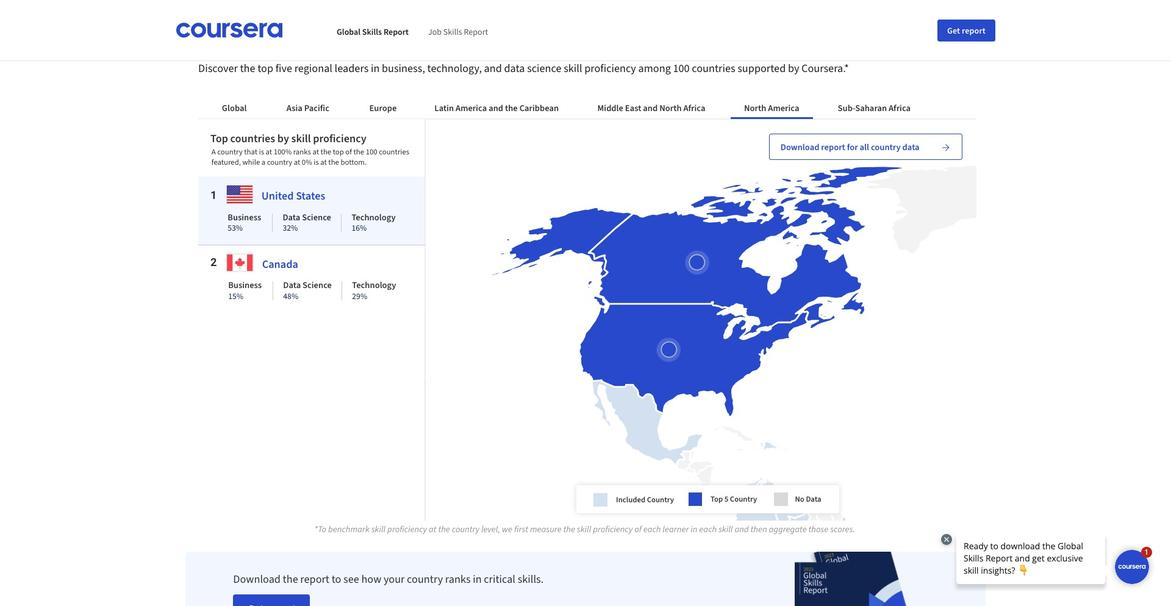 Task type: describe. For each thing, give the bounding box(es) containing it.
skills for job
[[444, 26, 462, 37]]

job
[[428, 26, 442, 37]]

get report button
[[938, 19, 996, 41]]

get report
[[948, 25, 986, 36]]

report for global skills report
[[384, 26, 409, 37]]



Task type: locate. For each thing, give the bounding box(es) containing it.
2 report from the left
[[464, 26, 488, 37]]

skills
[[362, 26, 382, 37], [444, 26, 462, 37]]

skills for global
[[362, 26, 382, 37]]

job skills report link
[[428, 26, 488, 37]]

report right job at the top left
[[464, 26, 488, 37]]

job skills report
[[428, 26, 488, 37]]

1 report from the left
[[384, 26, 409, 37]]

1 horizontal spatial skills
[[444, 26, 462, 37]]

1 horizontal spatial report
[[464, 26, 488, 37]]

0 horizontal spatial skills
[[362, 26, 382, 37]]

report
[[963, 25, 986, 36]]

skills right the global
[[362, 26, 382, 37]]

1 skills from the left
[[362, 26, 382, 37]]

global skills report
[[337, 26, 409, 37]]

2 skills from the left
[[444, 26, 462, 37]]

0 horizontal spatial report
[[384, 26, 409, 37]]

report for job skills report
[[464, 26, 488, 37]]

report
[[384, 26, 409, 37], [464, 26, 488, 37]]

report left job at the top left
[[384, 26, 409, 37]]

skills right job at the top left
[[444, 26, 462, 37]]

global skills report link
[[337, 26, 409, 37]]

get
[[948, 25, 961, 36]]

coursera logo image
[[176, 23, 283, 38]]

global
[[337, 26, 361, 37]]



Task type: vqa. For each thing, say whether or not it's contained in the screenshot.
2nd QUIZ from the bottom
no



